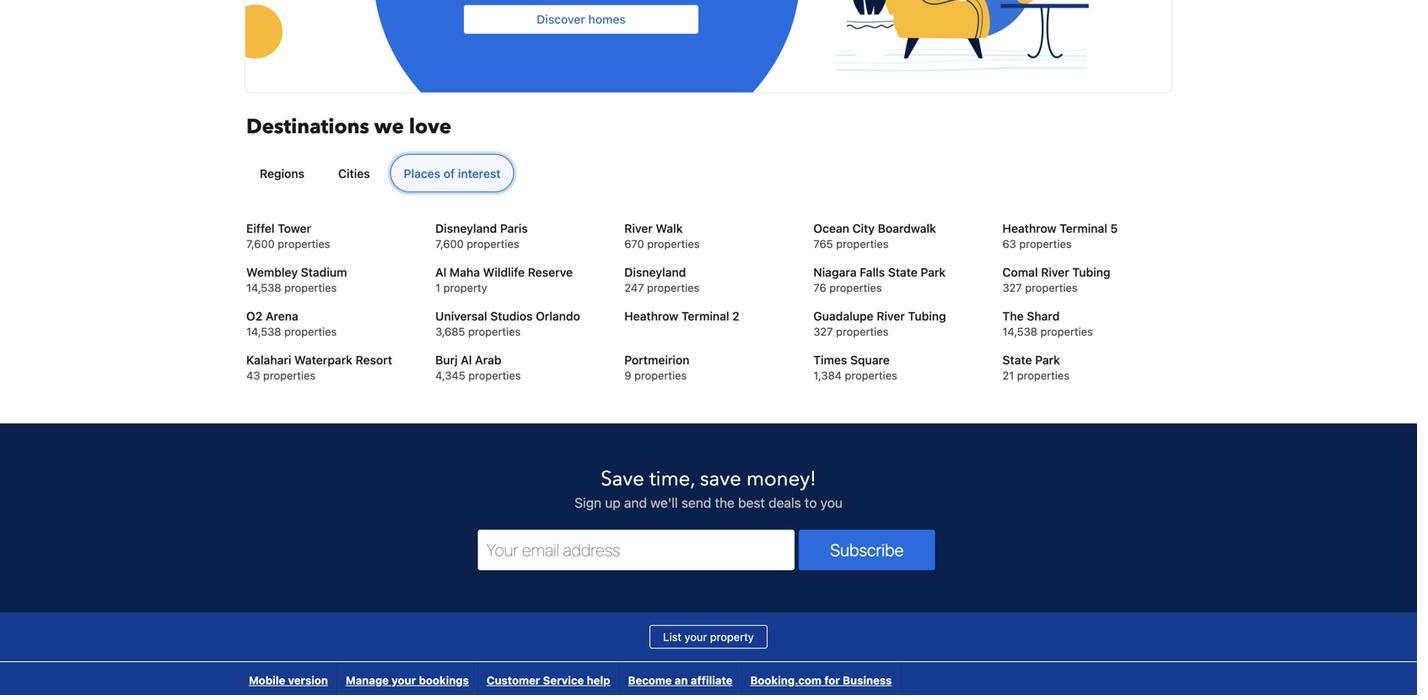 Task type: locate. For each thing, give the bounding box(es) containing it.
disneyland for paris
[[436, 221, 497, 235]]

terminal inside heathrow terminal 5 63 properties
[[1060, 221, 1108, 235]]

14,538 inside o2 arena 14,538 properties
[[246, 325, 281, 338]]

wembley stadium 14,538 properties
[[246, 265, 347, 294]]

mobile
[[249, 674, 285, 687]]

properties inside "eiffel tower 7,600 properties"
[[278, 237, 330, 250]]

properties down city
[[837, 237, 889, 250]]

al up 1
[[436, 265, 447, 279]]

1 vertical spatial al
[[461, 353, 472, 367]]

properties down kalahari
[[263, 369, 316, 382]]

2 vertical spatial river
[[877, 309, 905, 323]]

670
[[625, 237, 645, 250]]

properties down the stadium
[[284, 281, 337, 294]]

the
[[715, 495, 735, 511]]

disneyland up 247
[[625, 265, 686, 279]]

heathrow terminal 5 link
[[1003, 220, 1171, 237]]

property up affiliate at the bottom of the page
[[710, 631, 754, 643]]

0 vertical spatial terminal
[[1060, 221, 1108, 235]]

14,538 down 'wembley'
[[246, 281, 281, 294]]

0 horizontal spatial terminal
[[682, 309, 730, 323]]

tubing down heathrow terminal 5 link
[[1073, 265, 1111, 279]]

park down the shard 14,538 properties at right top
[[1036, 353, 1061, 367]]

river inside comal river tubing 327 properties
[[1042, 265, 1070, 279]]

al
[[436, 265, 447, 279], [461, 353, 472, 367]]

property down "maha"
[[444, 281, 487, 294]]

247
[[625, 281, 644, 294]]

subscribe button
[[799, 530, 935, 570]]

manage your bookings link
[[337, 662, 478, 695]]

mobile version link
[[241, 662, 337, 695]]

properties up heathrow terminal 2
[[647, 281, 700, 294]]

properties down guadalupe
[[836, 325, 889, 338]]

properties down studios
[[468, 325, 521, 338]]

tubing
[[1073, 265, 1111, 279], [908, 309, 947, 323]]

0 vertical spatial river
[[625, 221, 653, 235]]

customer
[[487, 674, 540, 687]]

0 horizontal spatial your
[[392, 674, 416, 687]]

burj
[[436, 353, 458, 367]]

1 vertical spatial park
[[1036, 353, 1061, 367]]

1 7,600 from the left
[[246, 237, 275, 250]]

save
[[601, 465, 645, 493]]

times square 1,384 properties
[[814, 353, 898, 382]]

terminal left 2
[[682, 309, 730, 323]]

save time, save money! sign up and we'll send the best deals to you
[[575, 465, 843, 511]]

1 horizontal spatial tubing
[[1073, 265, 1111, 279]]

your right manage
[[392, 674, 416, 687]]

1 horizontal spatial state
[[1003, 353, 1033, 367]]

service
[[543, 674, 584, 687]]

1 horizontal spatial your
[[685, 631, 707, 643]]

best
[[739, 495, 765, 511]]

al inside burj al arab 4,345 properties
[[461, 353, 472, 367]]

properties down portmeirion
[[635, 369, 687, 382]]

river inside the guadalupe river tubing 327 properties
[[877, 309, 905, 323]]

terminal for 5
[[1060, 221, 1108, 235]]

properties down falls
[[830, 281, 882, 294]]

properties inside disneyland 247 properties
[[647, 281, 700, 294]]

bookings
[[419, 674, 469, 687]]

7,600 inside disneyland paris 7,600 properties
[[436, 237, 464, 250]]

properties right 21
[[1018, 369, 1070, 382]]

properties inside wembley stadium 14,538 properties
[[284, 281, 337, 294]]

properties
[[278, 237, 330, 250], [467, 237, 519, 250], [648, 237, 700, 250], [837, 237, 889, 250], [1020, 237, 1072, 250], [284, 281, 337, 294], [647, 281, 700, 294], [830, 281, 882, 294], [1026, 281, 1078, 294], [284, 325, 337, 338], [468, 325, 521, 338], [836, 325, 889, 338], [1041, 325, 1093, 338], [263, 369, 316, 382], [469, 369, 521, 382], [635, 369, 687, 382], [845, 369, 898, 382], [1018, 369, 1070, 382]]

properties down tower
[[278, 237, 330, 250]]

0 horizontal spatial heathrow
[[625, 309, 679, 323]]

ocean city boardwalk 765 properties
[[814, 221, 937, 250]]

become an affiliate link
[[620, 662, 741, 695]]

heathrow terminal 2
[[625, 309, 740, 323]]

your right list
[[685, 631, 707, 643]]

0 horizontal spatial property
[[444, 281, 487, 294]]

properties right the 63
[[1020, 237, 1072, 250]]

1 vertical spatial property
[[710, 631, 754, 643]]

0 vertical spatial tubing
[[1073, 265, 1111, 279]]

765
[[814, 237, 834, 250]]

river walk 670 properties
[[625, 221, 700, 250]]

14,538 down the
[[1003, 325, 1038, 338]]

interest
[[458, 167, 501, 180]]

studios
[[491, 309, 533, 323]]

state inside 'state park 21 properties'
[[1003, 353, 1033, 367]]

properties inside heathrow terminal 5 63 properties
[[1020, 237, 1072, 250]]

properties down walk
[[648, 237, 700, 250]]

tab list
[[240, 154, 1171, 193]]

0 vertical spatial park
[[921, 265, 946, 279]]

tubing inside comal river tubing 327 properties
[[1073, 265, 1111, 279]]

0 vertical spatial 327
[[1003, 281, 1023, 294]]

walk
[[656, 221, 683, 235]]

1 vertical spatial terminal
[[682, 309, 730, 323]]

7,600 down eiffel
[[246, 237, 275, 250]]

you
[[821, 495, 843, 511]]

3,685
[[436, 325, 465, 338]]

7,600 inside "eiffel tower 7,600 properties"
[[246, 237, 275, 250]]

properties inside comal river tubing 327 properties
[[1026, 281, 1078, 294]]

1 vertical spatial state
[[1003, 353, 1033, 367]]

1 vertical spatial your
[[392, 674, 416, 687]]

0 horizontal spatial 7,600
[[246, 237, 275, 250]]

0 horizontal spatial al
[[436, 265, 447, 279]]

7,600 for disneyland
[[436, 237, 464, 250]]

o2 arena link
[[246, 308, 415, 325]]

properties inside disneyland paris 7,600 properties
[[467, 237, 519, 250]]

your inside navigation
[[392, 674, 416, 687]]

1 horizontal spatial heathrow
[[1003, 221, 1057, 235]]

0 horizontal spatial 327
[[814, 325, 833, 338]]

1 horizontal spatial park
[[1036, 353, 1061, 367]]

eiffel tower link
[[246, 220, 415, 237]]

river up 670
[[625, 221, 653, 235]]

sign
[[575, 495, 602, 511]]

1 horizontal spatial al
[[461, 353, 472, 367]]

niagara
[[814, 265, 857, 279]]

park
[[921, 265, 946, 279], [1036, 353, 1061, 367]]

properties inside the guadalupe river tubing 327 properties
[[836, 325, 889, 338]]

1 horizontal spatial 327
[[1003, 281, 1023, 294]]

1 horizontal spatial property
[[710, 631, 754, 643]]

327
[[1003, 281, 1023, 294], [814, 325, 833, 338]]

1 vertical spatial 327
[[814, 325, 833, 338]]

disneyland up "maha"
[[436, 221, 497, 235]]

2 horizontal spatial river
[[1042, 265, 1070, 279]]

7,600 for eiffel
[[246, 237, 275, 250]]

heathrow terminal 5 63 properties
[[1003, 221, 1118, 250]]

1 horizontal spatial disneyland
[[625, 265, 686, 279]]

0 vertical spatial al
[[436, 265, 447, 279]]

14,538 inside the shard 14,538 properties
[[1003, 325, 1038, 338]]

0 vertical spatial disneyland
[[436, 221, 497, 235]]

terminal left 5 in the top of the page
[[1060, 221, 1108, 235]]

1 vertical spatial tubing
[[908, 309, 947, 323]]

heathrow inside heathrow terminal 5 63 properties
[[1003, 221, 1057, 235]]

properties up the shard
[[1026, 281, 1078, 294]]

al right burj
[[461, 353, 472, 367]]

park down 'boardwalk'
[[921, 265, 946, 279]]

navigation
[[241, 662, 902, 695]]

o2
[[246, 309, 263, 323]]

river right comal at top right
[[1042, 265, 1070, 279]]

0 horizontal spatial disneyland
[[436, 221, 497, 235]]

your for manage
[[392, 674, 416, 687]]

properties inside burj al arab 4,345 properties
[[469, 369, 521, 382]]

disneyland link
[[625, 264, 793, 281]]

properties down the paris
[[467, 237, 519, 250]]

guadalupe river tubing link
[[814, 308, 982, 325]]

disneyland paris link
[[436, 220, 604, 237]]

manage
[[346, 674, 389, 687]]

discover homes
[[537, 12, 626, 26]]

the
[[1003, 309, 1024, 323]]

heathrow terminal 2 link
[[625, 308, 793, 325]]

tower
[[278, 221, 311, 235]]

disneyland for 247
[[625, 265, 686, 279]]

disneyland inside disneyland 247 properties
[[625, 265, 686, 279]]

of
[[444, 167, 455, 180]]

disneyland paris 7,600 properties
[[436, 221, 528, 250]]

0 horizontal spatial park
[[921, 265, 946, 279]]

0 horizontal spatial tubing
[[908, 309, 947, 323]]

and
[[624, 495, 647, 511]]

river down niagara falls state park 76 properties
[[877, 309, 905, 323]]

heathrow up the 63
[[1003, 221, 1057, 235]]

327 down comal at top right
[[1003, 281, 1023, 294]]

2 7,600 from the left
[[436, 237, 464, 250]]

5
[[1111, 221, 1118, 235]]

0 horizontal spatial state
[[888, 265, 918, 279]]

kalahari waterpark resort link
[[246, 352, 415, 369]]

river inside 'river walk 670 properties'
[[625, 221, 653, 235]]

tubing inside the guadalupe river tubing 327 properties
[[908, 309, 947, 323]]

cities
[[338, 167, 370, 180]]

eiffel
[[246, 221, 275, 235]]

327 down guadalupe
[[814, 325, 833, 338]]

heathrow down 247
[[625, 309, 679, 323]]

o2 arena 14,538 properties
[[246, 309, 337, 338]]

0 horizontal spatial river
[[625, 221, 653, 235]]

deals
[[769, 495, 802, 511]]

destinations we love
[[246, 113, 452, 141]]

properties down o2 arena link
[[284, 325, 337, 338]]

7,600 up "maha"
[[436, 237, 464, 250]]

0 vertical spatial property
[[444, 281, 487, 294]]

river
[[625, 221, 653, 235], [1042, 265, 1070, 279], [877, 309, 905, 323]]

manage your bookings
[[346, 674, 469, 687]]

14,538 down o2
[[246, 325, 281, 338]]

heathrow
[[1003, 221, 1057, 235], [625, 309, 679, 323]]

disneyland
[[436, 221, 497, 235], [625, 265, 686, 279]]

list your property link
[[650, 625, 768, 649]]

1 vertical spatial river
[[1042, 265, 1070, 279]]

327 inside comal river tubing 327 properties
[[1003, 281, 1023, 294]]

tubing down niagara falls state park link
[[908, 309, 947, 323]]

properties inside portmeirion 9 properties
[[635, 369, 687, 382]]

state up 21
[[1003, 353, 1033, 367]]

327 inside the guadalupe river tubing 327 properties
[[814, 325, 833, 338]]

properties inside kalahari waterpark resort 43 properties
[[263, 369, 316, 382]]

homes
[[589, 12, 626, 26]]

14,538 inside wembley stadium 14,538 properties
[[246, 281, 281, 294]]

portmeirion link
[[625, 352, 793, 369]]

43
[[246, 369, 260, 382]]

21
[[1003, 369, 1015, 382]]

0 vertical spatial state
[[888, 265, 918, 279]]

properties inside the universal studios orlando 3,685 properties
[[468, 325, 521, 338]]

navigation containing mobile version
[[241, 662, 902, 695]]

1 horizontal spatial terminal
[[1060, 221, 1108, 235]]

niagara falls state park 76 properties
[[814, 265, 946, 294]]

state right falls
[[888, 265, 918, 279]]

14,538
[[246, 281, 281, 294], [246, 325, 281, 338], [1003, 325, 1038, 338]]

1 horizontal spatial river
[[877, 309, 905, 323]]

1 vertical spatial heathrow
[[625, 309, 679, 323]]

0 vertical spatial your
[[685, 631, 707, 643]]

disneyland inside disneyland paris 7,600 properties
[[436, 221, 497, 235]]

properties down square on the right
[[845, 369, 898, 382]]

properties down arab
[[469, 369, 521, 382]]

1 horizontal spatial 7,600
[[436, 237, 464, 250]]

square
[[851, 353, 890, 367]]

up
[[605, 495, 621, 511]]

0 vertical spatial heathrow
[[1003, 221, 1057, 235]]

tab list containing regions
[[240, 154, 1171, 193]]

1 vertical spatial disneyland
[[625, 265, 686, 279]]

properties down the shard 'link'
[[1041, 325, 1093, 338]]

tubing for comal river tubing
[[1073, 265, 1111, 279]]



Task type: vqa. For each thing, say whether or not it's contained in the screenshot.
the leftmost the check-
no



Task type: describe. For each thing, give the bounding box(es) containing it.
boardwalk
[[878, 221, 937, 235]]

save time, save money! footer
[[0, 423, 1418, 695]]

we
[[374, 113, 404, 141]]

burj al arab 4,345 properties
[[436, 353, 521, 382]]

state inside niagara falls state park 76 properties
[[888, 265, 918, 279]]

1,384
[[814, 369, 842, 382]]

mobile version
[[249, 674, 328, 687]]

discover
[[537, 12, 586, 26]]

comal
[[1003, 265, 1038, 279]]

list
[[663, 631, 682, 643]]

river for comal river tubing
[[1042, 265, 1070, 279]]

become an affiliate
[[628, 674, 733, 687]]

places of interest button
[[390, 154, 514, 192]]

al maha wildlife reserve 1 property
[[436, 265, 573, 294]]

save
[[700, 465, 742, 493]]

ocean city boardwalk link
[[814, 220, 982, 237]]

destinations
[[246, 113, 369, 141]]

properties inside 'river walk 670 properties'
[[648, 237, 700, 250]]

portmeirion 9 properties
[[625, 353, 690, 382]]

2
[[733, 309, 740, 323]]

your for list
[[685, 631, 707, 643]]

to
[[805, 495, 817, 511]]

14,538 for the
[[1003, 325, 1038, 338]]

shard
[[1027, 309, 1060, 323]]

the shard 14,538 properties
[[1003, 309, 1093, 338]]

help
[[587, 674, 611, 687]]

burj al arab link
[[436, 352, 604, 369]]

327 for comal river tubing
[[1003, 281, 1023, 294]]

state park link
[[1003, 352, 1171, 369]]

arena
[[266, 309, 299, 323]]

time,
[[650, 465, 695, 493]]

comal river tubing 327 properties
[[1003, 265, 1111, 294]]

universal studios orlando 3,685 properties
[[436, 309, 581, 338]]

money!
[[747, 465, 817, 493]]

orlando
[[536, 309, 581, 323]]

14,538 for o2
[[246, 325, 281, 338]]

property inside al maha wildlife reserve 1 property
[[444, 281, 487, 294]]

state park 21 properties
[[1003, 353, 1070, 382]]

cities button
[[325, 154, 384, 192]]

booking.com for business link
[[742, 662, 901, 695]]

park inside niagara falls state park 76 properties
[[921, 265, 946, 279]]

properties inside niagara falls state park 76 properties
[[830, 281, 882, 294]]

love
[[409, 113, 452, 141]]

properties inside o2 arena 14,538 properties
[[284, 325, 337, 338]]

disneyland 247 properties
[[625, 265, 700, 294]]

properties inside times square 1,384 properties
[[845, 369, 898, 382]]

version
[[288, 674, 328, 687]]

send
[[682, 495, 712, 511]]

we'll
[[651, 495, 678, 511]]

63
[[1003, 237, 1017, 250]]

places of interest
[[404, 167, 501, 180]]

portmeirion
[[625, 353, 690, 367]]

guadalupe
[[814, 309, 874, 323]]

resort
[[356, 353, 392, 367]]

reserve
[[528, 265, 573, 279]]

waterpark
[[295, 353, 353, 367]]

customer service help
[[487, 674, 611, 687]]

regions
[[260, 167, 305, 180]]

park inside 'state park 21 properties'
[[1036, 353, 1061, 367]]

al inside al maha wildlife reserve 1 property
[[436, 265, 447, 279]]

times square link
[[814, 352, 982, 369]]

customer service help link
[[478, 662, 619, 695]]

navigation inside save time, save money! footer
[[241, 662, 902, 695]]

Your email address email field
[[478, 530, 795, 570]]

business
[[843, 674, 892, 687]]

heathrow for heathrow terminal 2
[[625, 309, 679, 323]]

9
[[625, 369, 632, 382]]

an
[[675, 674, 688, 687]]

river walk link
[[625, 220, 793, 237]]

for
[[825, 674, 840, 687]]

wembley
[[246, 265, 298, 279]]

subscribe
[[831, 540, 904, 560]]

ocean
[[814, 221, 850, 235]]

properties inside the shard 14,538 properties
[[1041, 325, 1093, 338]]

327 for guadalupe river tubing
[[814, 325, 833, 338]]

tubing for guadalupe river tubing
[[908, 309, 947, 323]]

properties inside ocean city boardwalk 765 properties
[[837, 237, 889, 250]]

4,345
[[436, 369, 466, 382]]

river for guadalupe river tubing
[[877, 309, 905, 323]]

wildlife
[[483, 265, 525, 279]]

arab
[[475, 353, 502, 367]]

76
[[814, 281, 827, 294]]

booking.com
[[751, 674, 822, 687]]

paris
[[500, 221, 528, 235]]

terminal for 2
[[682, 309, 730, 323]]

regions button
[[246, 154, 318, 192]]

properties inside 'state park 21 properties'
[[1018, 369, 1070, 382]]

city
[[853, 221, 875, 235]]

property inside save time, save money! footer
[[710, 631, 754, 643]]

guadalupe river tubing 327 properties
[[814, 309, 947, 338]]

discover homes link
[[229, 0, 1172, 163]]

14,538 for wembley
[[246, 281, 281, 294]]

heathrow for heathrow terminal 5 63 properties
[[1003, 221, 1057, 235]]

become
[[628, 674, 672, 687]]



